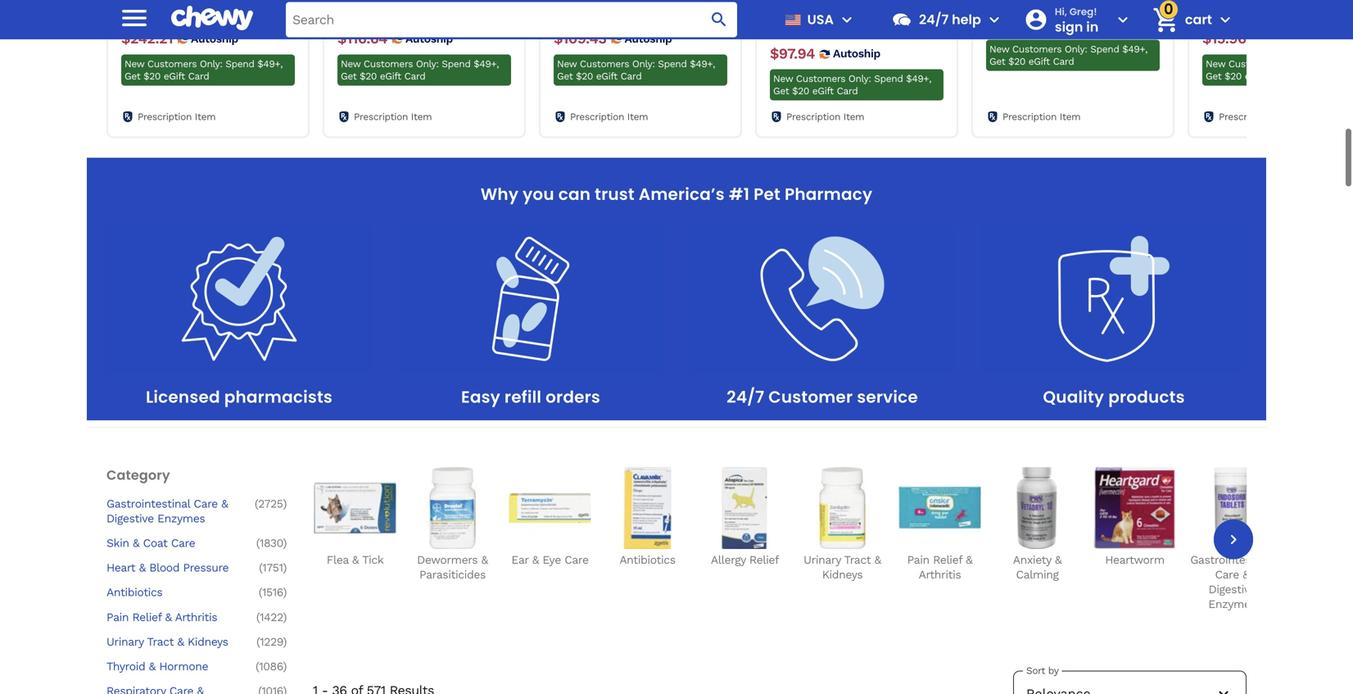 Task type: locate. For each thing, give the bounding box(es) containing it.
only: for $97.94
[[849, 73, 872, 85]]

tick
[[362, 553, 384, 567]]

item
[[195, 111, 216, 123], [411, 111, 432, 123], [628, 111, 649, 123], [844, 111, 865, 123], [1060, 111, 1081, 123], [1277, 111, 1298, 123]]

customers down $242.21 text box
[[147, 58, 197, 70]]

1 horizontal spatial kidneys
[[823, 568, 863, 581]]

0 horizontal spatial enzymes
[[158, 512, 205, 525]]

0 horizontal spatial antibiotics
[[107, 586, 163, 599]]

0 horizontal spatial urinary
[[107, 635, 144, 649]]

0 horizontal spatial digestive
[[107, 512, 154, 525]]

kidneys up hormone
[[188, 635, 228, 649]]

3 ) from the top
[[283, 561, 287, 575]]

new customers only: spend $49+, get $20 egift card down sign
[[990, 44, 1148, 67]]

menu image left the chewy home image
[[118, 1, 151, 34]]

& right ear
[[532, 553, 539, 567]]

card
[[1054, 56, 1075, 67], [188, 71, 209, 82], [405, 71, 426, 82], [621, 71, 642, 82], [837, 85, 858, 97]]

america's
[[639, 183, 725, 206]]

you
[[523, 183, 555, 206]]

autoship right '$116.64'
[[406, 32, 453, 46]]

antibiotics down heart
[[107, 586, 163, 599]]

prescription for $116.64
[[354, 111, 408, 123]]

0 horizontal spatial pain relief & arthritis link
[[107, 610, 246, 625]]

1 vertical spatial pain relief & arthritis
[[107, 610, 217, 624]]

1 horizontal spatial pain relief & arthritis
[[908, 553, 973, 581]]

0 horizontal spatial tract
[[147, 635, 174, 649]]

antibiotics
[[620, 553, 676, 567], [107, 586, 163, 599]]

prescription image
[[121, 110, 134, 124], [554, 110, 567, 124], [1203, 110, 1216, 124]]

4 item from the left
[[844, 111, 865, 123]]

( up '1422' in the left of the page
[[259, 586, 262, 599]]

care down gastrointestinal care & digestive enzymes image
[[1216, 568, 1240, 581]]

& down urinary tract & kidneys 'image'
[[875, 553, 882, 567]]

card for $242.21
[[188, 71, 209, 82]]

2 horizontal spatial relief
[[934, 553, 963, 567]]

2 prescription from the left
[[354, 111, 408, 123]]

1 horizontal spatial gastrointestinal care & digestive enzymes
[[1191, 553, 1275, 611]]

new customers only: spend $49+, get $20 egift card down $97.94 text field
[[774, 73, 932, 97]]

( up the ( 1830 )
[[255, 497, 258, 511]]

coat
[[143, 536, 168, 550]]

digestive up skin
[[107, 512, 154, 525]]

( up 1086
[[257, 635, 260, 649]]

1 horizontal spatial menu image
[[838, 10, 857, 30]]

heartworm image
[[1095, 467, 1177, 549]]

24/7 right chewy support icon
[[920, 10, 949, 29]]

( down ( 1229 ) at left
[[256, 660, 259, 673]]

6 prescription item from the left
[[1220, 111, 1298, 123]]

1 vertical spatial antibiotics link
[[107, 585, 246, 600]]

relief down pain relief & arthritis image
[[934, 553, 963, 567]]

new customers only: spend $49+, get $20 egift card down the chewy home image
[[125, 58, 283, 82]]

prescription image for $116.64
[[338, 110, 351, 124]]

0 vertical spatial gastrointestinal
[[107, 497, 190, 511]]

0 horizontal spatial gastrointestinal
[[107, 497, 190, 511]]

( 1229 )
[[257, 635, 287, 649]]

) for ( 2725 )
[[283, 497, 287, 511]]

hi, greg! sign in
[[1055, 5, 1099, 36]]

new down $242.21 text box
[[125, 58, 144, 70]]

egift
[[1029, 56, 1051, 67], [164, 71, 185, 82], [380, 71, 401, 82], [596, 71, 618, 82], [813, 85, 834, 97]]

antibiotics image
[[607, 467, 689, 549]]

$20 for $7.41
[[1009, 56, 1026, 67]]

thyroid
[[107, 660, 145, 673]]

urinary up thyroid
[[107, 635, 144, 649]]

$109.43 text field
[[554, 30, 607, 48]]

kidneys
[[823, 568, 863, 581], [188, 635, 228, 649]]

autoship for $116.64
[[406, 32, 453, 46]]

) down ( 1751 )
[[283, 586, 287, 599]]

new customers only: spend $49+, get $20 egift card for $7.41
[[990, 44, 1148, 67]]

prescription image down $15.96 text field
[[1203, 110, 1216, 124]]

5 ) from the top
[[283, 610, 287, 624]]

tract up thyroid & hormone
[[147, 635, 174, 649]]

(
[[255, 497, 258, 511], [256, 536, 260, 550], [259, 561, 262, 575], [259, 586, 262, 599], [256, 610, 260, 624], [257, 635, 260, 649], [256, 660, 259, 673]]

antibiotics link
[[606, 467, 690, 568], [107, 585, 246, 600]]

urinary tract & kidneys link
[[801, 467, 885, 582], [107, 635, 246, 649]]

0 horizontal spatial urinary tract & kidneys link
[[107, 635, 246, 649]]

pain relief & arthritis inside 'list'
[[908, 553, 973, 581]]

customers for $7.41
[[1013, 44, 1062, 55]]

0 vertical spatial pain relief & arthritis link
[[898, 467, 983, 582]]

& right skin
[[133, 536, 140, 550]]

0 horizontal spatial antibiotics link
[[107, 585, 246, 600]]

0 horizontal spatial 24/7
[[727, 386, 765, 409]]

& inside dewormers & parasiticides
[[482, 553, 488, 567]]

1 vertical spatial list
[[313, 467, 1275, 612]]

gastrointestinal care & digestive enzymes link
[[1191, 467, 1275, 612], [107, 497, 246, 526]]

1 horizontal spatial pain
[[908, 553, 930, 567]]

$49+, for $242.21
[[258, 58, 283, 70]]

prescription
[[138, 111, 192, 123], [354, 111, 408, 123], [570, 111, 625, 123], [787, 111, 841, 123], [1003, 111, 1057, 123], [1220, 111, 1274, 123]]

0 vertical spatial urinary
[[804, 553, 841, 567]]

$16.80 text field
[[1203, 9, 1248, 27]]

Search text field
[[286, 2, 738, 37]]

prescription for $109.43
[[570, 111, 625, 123]]

customer
[[769, 386, 853, 409]]

( up ( 1751 )
[[256, 536, 260, 550]]

& right thyroid
[[149, 660, 156, 673]]

$242.21
[[121, 30, 173, 47]]

orders
[[546, 386, 601, 409]]

why you can trust america's #1 pet pharmacy
[[481, 183, 873, 206]]

new down $116.64 text box
[[341, 58, 361, 70]]

chewy support image
[[892, 9, 913, 30]]

& down heart & blood pressure
[[165, 610, 172, 624]]

1 item from the left
[[195, 111, 216, 123]]

) for ( 1830 )
[[283, 536, 287, 550]]

relief up thyroid & hormone
[[132, 610, 162, 624]]

new customers only: spend $49+, get $20 egift card for $242.21
[[125, 58, 283, 82]]

1 vertical spatial 24/7
[[727, 386, 765, 409]]

0 horizontal spatial gastrointestinal care & digestive enzymes
[[107, 497, 228, 525]]

help
[[952, 10, 982, 29]]

$97.94
[[770, 45, 816, 62]]

2 prescription item from the left
[[354, 111, 432, 123]]

get down $97.94 text field
[[774, 85, 790, 97]]

account menu image
[[1114, 10, 1133, 30]]

1 horizontal spatial prescription image
[[770, 110, 784, 124]]

2 item from the left
[[411, 111, 432, 123]]

0 horizontal spatial menu image
[[118, 1, 151, 34]]

1 prescription image from the left
[[121, 110, 134, 124]]

new for $97.94
[[774, 73, 794, 85]]

prescription item for $103.09
[[787, 111, 865, 123]]

3 prescription from the left
[[570, 111, 625, 123]]

digestive down gastrointestinal care & digestive enzymes image
[[1209, 583, 1257, 596]]

get down $242.21 text box
[[125, 71, 140, 82]]

1 vertical spatial digestive
[[1209, 583, 1257, 596]]

pain relief & arthritis link
[[898, 467, 983, 582], [107, 610, 246, 625]]

) down ( 1516 )
[[283, 610, 287, 624]]

customers down $97.94 text field
[[797, 73, 846, 85]]

0 vertical spatial antibiotics
[[620, 553, 676, 567]]

arthritis
[[919, 568, 962, 581], [175, 610, 217, 624]]

kidneys down urinary tract & kidneys 'image'
[[823, 568, 863, 581]]

) down ( 1229 ) at left
[[283, 660, 287, 673]]

flea
[[327, 553, 349, 567]]

1 horizontal spatial 24/7
[[920, 10, 949, 29]]

1086
[[259, 660, 283, 673]]

pain relief & arthritis down pain relief & arthritis image
[[908, 553, 973, 581]]

digestive
[[107, 512, 154, 525], [1209, 583, 1257, 596]]

thyroid & hormone link
[[107, 659, 246, 674]]

1 prescription from the left
[[138, 111, 192, 123]]

3 prescription image from the left
[[1203, 110, 1216, 124]]

1 vertical spatial arthritis
[[175, 610, 217, 624]]

1 vertical spatial gastrointestinal
[[1191, 553, 1275, 567]]

7 ) from the top
[[283, 660, 287, 673]]

1 horizontal spatial urinary
[[804, 553, 841, 567]]

skin
[[107, 536, 129, 550]]

new customers only: spend $49+, get $20 egift card for $97.94
[[774, 73, 932, 97]]

antibiotics down the antibiotics image
[[620, 553, 676, 567]]

1 vertical spatial urinary tract & kidneys
[[107, 635, 228, 649]]

urinary
[[804, 553, 841, 567], [107, 635, 144, 649]]

0 vertical spatial pain relief & arthritis
[[908, 553, 973, 581]]

urinary tract & kidneys up thyroid & hormone link
[[107, 635, 228, 649]]

tract down urinary tract & kidneys 'image'
[[845, 553, 871, 567]]

relief for pain relief & arthritis image
[[934, 553, 963, 567]]

1 vertical spatial kidneys
[[188, 635, 228, 649]]

relief
[[750, 553, 779, 567], [934, 553, 963, 567], [132, 610, 162, 624]]

)
[[283, 497, 287, 511], [283, 536, 287, 550], [283, 561, 287, 575], [283, 586, 287, 599], [283, 610, 287, 624], [283, 635, 287, 649], [283, 660, 287, 673]]

) for ( 1229 )
[[283, 635, 287, 649]]

gastrointestinal care & digestive enzymes down gastrointestinal care & digestive enzymes image
[[1191, 553, 1275, 611]]

4 prescription from the left
[[787, 111, 841, 123]]

$20 down $97.94 text field
[[793, 85, 810, 97]]

& inside urinary tract & kidneys
[[875, 553, 882, 567]]

$20 down $116.64 text box
[[360, 71, 377, 82]]

1 vertical spatial gastrointestinal care & digestive enzymes
[[1191, 553, 1275, 611]]

pain relief & arthritis down blood
[[107, 610, 217, 624]]

pain relief & arthritis
[[908, 553, 973, 581], [107, 610, 217, 624]]

skin & coat care link
[[107, 536, 246, 551]]

customers
[[1013, 44, 1062, 55], [147, 58, 197, 70], [364, 58, 413, 70], [580, 58, 630, 70], [797, 73, 846, 85]]

) up the ( 1830 )
[[283, 497, 287, 511]]

) for ( 1751 )
[[283, 561, 287, 575]]

autoship for $109.43
[[625, 32, 672, 46]]

( down 1830
[[259, 561, 262, 575]]

menu image right usa
[[838, 10, 857, 30]]

prescription image for $103.09
[[770, 110, 784, 124]]

) up ( 1751 )
[[283, 536, 287, 550]]

autoship right '$109.43'
[[625, 32, 672, 46]]

1 horizontal spatial antibiotics
[[620, 553, 676, 567]]

$20 down the $109.43 text field
[[576, 71, 593, 82]]

get for $97.94
[[774, 85, 790, 97]]

urinary down urinary tract & kidneys 'image'
[[804, 553, 841, 567]]

quality products
[[1044, 386, 1186, 409]]

prescription image for $109.43
[[554, 110, 567, 124]]

( for 1516
[[259, 586, 262, 599]]

5 item from the left
[[1060, 111, 1081, 123]]

care up heart & blood pressure link
[[171, 536, 195, 550]]

new for $7.41
[[990, 44, 1010, 55]]

( up ( 1229 ) at left
[[256, 610, 260, 624]]

pet
[[754, 183, 781, 206]]

0 vertical spatial 24/7
[[920, 10, 949, 29]]

24/7 customer service
[[727, 386, 919, 409]]

) for ( 1516 )
[[283, 586, 287, 599]]

2 horizontal spatial prescription image
[[987, 110, 1000, 124]]

arthritis down pain relief & arthritis image
[[919, 568, 962, 581]]

( for 1086
[[256, 660, 259, 673]]

&
[[221, 497, 228, 511], [133, 536, 140, 550], [352, 553, 359, 567], [482, 553, 488, 567], [532, 553, 539, 567], [875, 553, 882, 567], [966, 553, 973, 567], [1056, 553, 1062, 567], [139, 561, 146, 575], [1243, 568, 1250, 581], [165, 610, 172, 624], [177, 635, 184, 649], [149, 660, 156, 673]]

24/7 left customer
[[727, 386, 765, 409]]

prescription image
[[338, 110, 351, 124], [770, 110, 784, 124], [987, 110, 1000, 124]]

$7.41
[[987, 15, 1020, 33]]

( for 1751
[[259, 561, 262, 575]]

gastrointestinal care & digestive enzymes up the skin & coat care link
[[107, 497, 228, 525]]

pharmacy
[[785, 183, 873, 206]]

1 vertical spatial enzymes
[[1209, 597, 1257, 611]]

1516
[[262, 586, 283, 599]]

pain
[[908, 553, 930, 567], [107, 610, 129, 624]]

gastrointestinal down category
[[107, 497, 190, 511]]

allergy relief link
[[703, 467, 788, 568]]

( for 2725
[[255, 497, 258, 511]]

item for $109.43
[[628, 111, 649, 123]]

0 vertical spatial kidneys
[[823, 568, 863, 581]]

parasiticides
[[420, 568, 486, 581]]

urinary tract & kidneys down urinary tract & kidneys 'image'
[[804, 553, 882, 581]]

1 horizontal spatial urinary tract & kidneys
[[804, 553, 882, 581]]

gastrointestinal care & digestive enzymes image
[[1192, 467, 1274, 549]]

6 item from the left
[[1277, 111, 1298, 123]]

autoship down usa
[[834, 47, 881, 60]]

$20 for $242.21
[[144, 71, 161, 82]]

1 horizontal spatial digestive
[[1209, 583, 1257, 596]]

pain down heart
[[107, 610, 129, 624]]

gastrointestinal
[[107, 497, 190, 511], [1191, 553, 1275, 567]]

tract
[[845, 553, 871, 567], [147, 635, 174, 649]]

) up ( 1516 )
[[283, 561, 287, 575]]

new down the $109.43 text field
[[557, 58, 577, 70]]

eye
[[543, 553, 561, 567]]

pain down pain relief & arthritis image
[[908, 553, 930, 567]]

& up parasiticides
[[482, 553, 488, 567]]

0 vertical spatial urinary tract & kidneys
[[804, 553, 882, 581]]

& down pain relief & arthritis image
[[966, 553, 973, 567]]

trust
[[595, 183, 635, 206]]

urinary tract & kidneys image
[[802, 467, 884, 549]]

autoship for $242.21
[[191, 32, 238, 46]]

thyroid & hormone
[[107, 660, 208, 673]]

new customers only: spend $49+, get $20 egift card down the $109.43 text field
[[557, 58, 716, 82]]

1 horizontal spatial antibiotics link
[[606, 467, 690, 568]]

$103.09
[[770, 24, 823, 41]]

0 horizontal spatial prescription image
[[338, 110, 351, 124]]

gastrointestinal care & digestive enzymes
[[107, 497, 228, 525], [1191, 553, 1275, 611]]

1 horizontal spatial relief
[[750, 553, 779, 567]]

0 vertical spatial pain
[[908, 553, 930, 567]]

24/7 help link
[[885, 0, 982, 39]]

prescription image for $254.96
[[121, 110, 134, 124]]

care up the skin & coat care link
[[194, 497, 218, 511]]

3 prescription item from the left
[[570, 111, 649, 123]]

urinary tract & kidneys
[[804, 553, 882, 581], [107, 635, 228, 649]]

2 ) from the top
[[283, 536, 287, 550]]

) down ( 1422 )
[[283, 635, 287, 649]]

0 horizontal spatial pain relief & arthritis
[[107, 610, 217, 624]]

1 vertical spatial pain
[[107, 610, 129, 624]]

1 vertical spatial antibiotics
[[107, 586, 163, 599]]

relief for allergy relief image
[[750, 553, 779, 567]]

cart menu image
[[1216, 10, 1236, 30]]

allergy relief image
[[704, 467, 786, 549]]

6 ) from the top
[[283, 635, 287, 649]]

list
[[107, 0, 1354, 138], [313, 467, 1275, 612]]

menu image inside usa dropdown button
[[838, 10, 857, 30]]

1 ) from the top
[[283, 497, 287, 511]]

enzymes
[[158, 512, 205, 525], [1209, 597, 1257, 611]]

0 vertical spatial list
[[107, 0, 1354, 138]]

1 horizontal spatial urinary tract & kidneys link
[[801, 467, 885, 582]]

( 1422 )
[[256, 610, 287, 624]]

& up calming
[[1056, 553, 1062, 567]]

item for $116.64
[[411, 111, 432, 123]]

anxiety & calming image
[[997, 467, 1079, 549]]

1 prescription item from the left
[[138, 111, 216, 123]]

1751
[[262, 561, 283, 575]]

0 vertical spatial tract
[[845, 553, 871, 567]]

gastrointestinal care & digestive enzymes inside 'list'
[[1191, 553, 1275, 611]]

relief right allergy
[[750, 553, 779, 567]]

dewormers & parasiticides image
[[412, 467, 494, 549]]

new down $7.41 'text box'
[[990, 44, 1010, 55]]

card for $7.41
[[1054, 56, 1075, 67]]

0 vertical spatial arthritis
[[919, 568, 962, 581]]

customers down sign
[[1013, 44, 1062, 55]]

$242.21 text field
[[121, 30, 173, 48]]

$15.96
[[1203, 30, 1247, 47]]

& right heart
[[139, 561, 146, 575]]

$49+,
[[1123, 44, 1148, 55], [258, 58, 283, 70], [474, 58, 499, 70], [690, 58, 716, 70], [907, 73, 932, 85]]

1 horizontal spatial gastrointestinal
[[1191, 553, 1275, 567]]

only: for $242.21
[[200, 58, 223, 70]]

prescription image up can
[[554, 110, 567, 124]]

gastrointestinal down gastrointestinal care & digestive enzymes image
[[1191, 553, 1275, 567]]

ear & eye care link
[[508, 467, 593, 568]]

prescription image down $242.21 text box
[[121, 110, 134, 124]]

4 ) from the top
[[283, 586, 287, 599]]

2 prescription image from the left
[[770, 110, 784, 124]]

0 horizontal spatial prescription image
[[121, 110, 134, 124]]

4 prescription item from the left
[[787, 111, 865, 123]]

new down $97.94 text field
[[774, 73, 794, 85]]

2 prescription image from the left
[[554, 110, 567, 124]]

menu image
[[118, 1, 151, 34], [838, 10, 857, 30]]

& left "tick"
[[352, 553, 359, 567]]

prescription for $103.09
[[787, 111, 841, 123]]

cart link
[[1146, 0, 1213, 39]]

ear & eye care image
[[509, 467, 591, 549]]

1 horizontal spatial prescription image
[[554, 110, 567, 124]]

prescription item for $109.43
[[570, 111, 649, 123]]

1 prescription image from the left
[[338, 110, 351, 124]]

1 horizontal spatial arthritis
[[919, 568, 962, 581]]

easy
[[461, 386, 501, 409]]

autoship left "in"
[[1038, 17, 1086, 31]]

$20 down $242.21 text box
[[144, 71, 161, 82]]

anxiety & calming link
[[996, 467, 1080, 582]]

get down $7.41 'text box'
[[990, 56, 1006, 67]]

autoship right $242.21
[[191, 32, 238, 46]]

& left 2725
[[221, 497, 228, 511]]

arthritis down the pressure
[[175, 610, 217, 624]]

2 horizontal spatial prescription image
[[1203, 110, 1216, 124]]

0 horizontal spatial pain
[[107, 610, 129, 624]]

new customers only: spend $49+, get $20 egift card
[[990, 44, 1148, 67], [125, 58, 283, 82], [341, 58, 499, 82], [557, 58, 716, 82], [774, 73, 932, 97]]

$20 down $7.41 'text box'
[[1009, 56, 1026, 67]]

cart
[[1186, 10, 1213, 29]]

new for $242.21
[[125, 58, 144, 70]]

3 item from the left
[[628, 111, 649, 123]]



Task type: describe. For each thing, give the bounding box(es) containing it.
egift for $97.94
[[813, 85, 834, 97]]

autoship for $7.41
[[1038, 17, 1086, 31]]

spend for $7.41
[[1091, 44, 1120, 55]]

anxiety & calming
[[1014, 553, 1062, 581]]

autoship for $97.94
[[834, 47, 881, 60]]

5 prescription item from the left
[[1003, 111, 1081, 123]]

$254.96
[[121, 9, 176, 26]]

$254.96 text field
[[121, 9, 176, 27]]

( for 1422
[[256, 610, 260, 624]]

why
[[481, 183, 519, 206]]

$116.64 text field
[[338, 30, 388, 48]]

24/7 for 24/7 customer service
[[727, 386, 765, 409]]

allergy
[[711, 553, 746, 567]]

( 1751 )
[[259, 561, 287, 575]]

) for ( 1422 )
[[283, 610, 287, 624]]

$16.80
[[1203, 9, 1248, 26]]

prescription item for $116.64
[[354, 111, 432, 123]]

heartworm
[[1106, 553, 1165, 567]]

1 vertical spatial tract
[[147, 635, 174, 649]]

& inside thyroid & hormone link
[[149, 660, 156, 673]]

1 vertical spatial urinary tract & kidneys link
[[107, 635, 246, 649]]

hi,
[[1055, 5, 1068, 18]]

products
[[1109, 386, 1186, 409]]

$116.64
[[338, 30, 388, 47]]

get for $7.41
[[990, 56, 1006, 67]]

ear & eye care
[[512, 553, 589, 567]]

( 1086 )
[[256, 660, 287, 673]]

$7.41 text field
[[987, 15, 1020, 33]]

6 prescription from the left
[[1220, 111, 1274, 123]]

$20 for $97.94
[[793, 85, 810, 97]]

( for 1229
[[257, 635, 260, 649]]

calming
[[1017, 568, 1059, 581]]

licensed pharmacists
[[146, 386, 333, 409]]

item for $254.96
[[195, 111, 216, 123]]

can
[[559, 183, 591, 206]]

heart & blood pressure
[[107, 561, 229, 575]]

& inside flea & tick link
[[352, 553, 359, 567]]

help menu image
[[985, 10, 1005, 30]]

( for 1830
[[256, 536, 260, 550]]

customers down the $109.43 text field
[[580, 58, 630, 70]]

greg!
[[1070, 5, 1098, 18]]

urinary inside urinary tract & kidneys
[[804, 553, 841, 567]]

customers down $116.64 text box
[[364, 58, 413, 70]]

$103.09 text field
[[770, 24, 823, 42]]

#1
[[729, 183, 750, 206]]

prescription for $254.96
[[138, 111, 192, 123]]

24/7 for 24/7 help
[[920, 10, 949, 29]]

1422
[[260, 610, 283, 624]]

hormone
[[159, 660, 208, 673]]

egift for $242.21
[[164, 71, 185, 82]]

get for $242.21
[[125, 71, 140, 82]]

& down gastrointestinal care & digestive enzymes image
[[1243, 568, 1250, 581]]

flea & tick link
[[313, 467, 397, 568]]

card for $97.94
[[837, 85, 858, 97]]

in
[[1087, 17, 1099, 36]]

0 horizontal spatial kidneys
[[188, 635, 228, 649]]

chewy home image
[[171, 0, 253, 36]]

& inside heart & blood pressure link
[[139, 561, 146, 575]]

heart
[[107, 561, 135, 575]]

care right eye
[[565, 553, 589, 567]]

pharmacists
[[224, 386, 333, 409]]

0 horizontal spatial arthritis
[[175, 610, 217, 624]]

spend for $97.94
[[875, 73, 904, 85]]

0 vertical spatial antibiotics link
[[606, 467, 690, 568]]

customers for $97.94
[[797, 73, 846, 85]]

kidneys inside urinary tract & kidneys
[[823, 568, 863, 581]]

2725
[[258, 497, 283, 511]]

0 horizontal spatial relief
[[132, 610, 162, 624]]

dewormers & parasiticides
[[417, 553, 488, 581]]

$109.43
[[554, 30, 607, 47]]

item for $103.09
[[844, 111, 865, 123]]

$49+, for $97.94
[[907, 73, 932, 85]]

new customers only: spend $49+, get $20 egift card down $116.64 text box
[[341, 58, 499, 82]]

0 vertical spatial enzymes
[[158, 512, 205, 525]]

usa
[[808, 10, 834, 29]]

licensed
[[146, 386, 220, 409]]

anxiety
[[1014, 553, 1052, 567]]

dewormers & parasiticides link
[[411, 467, 495, 582]]

arthritis inside 'list'
[[919, 568, 962, 581]]

service
[[857, 386, 919, 409]]

( 1516 )
[[259, 586, 287, 599]]

$49+, for $7.41
[[1123, 44, 1148, 55]]

get down $116.64 text box
[[341, 71, 357, 82]]

usa button
[[779, 0, 857, 39]]

1830
[[260, 536, 283, 550]]

only: for $7.41
[[1065, 44, 1088, 55]]

1 horizontal spatial pain relief & arthritis link
[[898, 467, 983, 582]]

sign
[[1055, 17, 1084, 36]]

ear
[[512, 553, 529, 567]]

gastrointestinal inside 'list'
[[1191, 553, 1275, 567]]

( 2725 )
[[255, 497, 287, 511]]

0 vertical spatial gastrointestinal care & digestive enzymes
[[107, 497, 228, 525]]

0 horizontal spatial gastrointestinal care & digestive enzymes link
[[107, 497, 246, 526]]

1 horizontal spatial tract
[[845, 553, 871, 567]]

flea & tick
[[327, 553, 384, 567]]

digestive inside 'list'
[[1209, 583, 1257, 596]]

& up hormone
[[177, 635, 184, 649]]

pain relief & arthritis image
[[899, 467, 981, 549]]

$97.94 text field
[[770, 45, 816, 63]]

1 horizontal spatial enzymes
[[1209, 597, 1257, 611]]

0 vertical spatial digestive
[[107, 512, 154, 525]]

( 1830 )
[[256, 536, 287, 550]]

& inside anxiety & calming
[[1056, 553, 1062, 567]]

blood
[[149, 561, 180, 575]]

1 vertical spatial pain relief & arthritis link
[[107, 610, 246, 625]]

5 prescription from the left
[[1003, 111, 1057, 123]]

prescription item for $254.96
[[138, 111, 216, 123]]

heartworm link
[[1093, 467, 1178, 568]]

customers for $242.21
[[147, 58, 197, 70]]

heart & blood pressure link
[[107, 561, 246, 576]]

3 prescription image from the left
[[987, 110, 1000, 124]]

refill
[[505, 386, 542, 409]]

1229
[[260, 635, 283, 649]]

flea & tick image
[[314, 467, 396, 549]]

0 horizontal spatial urinary tract & kidneys
[[107, 635, 228, 649]]

Product search field
[[286, 2, 738, 37]]

pressure
[[183, 561, 229, 575]]

items image
[[1152, 5, 1181, 34]]

list containing flea & tick
[[313, 467, 1275, 612]]

) for ( 1086 )
[[283, 660, 287, 673]]

& inside the skin & coat care link
[[133, 536, 140, 550]]

1 vertical spatial urinary
[[107, 635, 144, 649]]

24/7 help
[[920, 10, 982, 29]]

get down the $109.43 text field
[[557, 71, 573, 82]]

easy refill orders
[[461, 386, 601, 409]]

submit search image
[[710, 10, 729, 30]]

1 horizontal spatial gastrointestinal care & digestive enzymes link
[[1191, 467, 1275, 612]]

egift for $7.41
[[1029, 56, 1051, 67]]

$16.80 $15.96
[[1203, 9, 1248, 47]]

list containing $254.96
[[107, 0, 1354, 138]]

dewormers
[[417, 553, 478, 567]]

& inside ear & eye care link
[[532, 553, 539, 567]]

spend for $242.21
[[226, 58, 255, 70]]

0 vertical spatial urinary tract & kidneys link
[[801, 467, 885, 582]]

$15.96 text field
[[1203, 30, 1247, 48]]

quality
[[1044, 386, 1105, 409]]

category
[[107, 466, 170, 484]]

allergy relief
[[711, 553, 779, 567]]

skin & coat care
[[107, 536, 195, 550]]

pain inside pain relief & arthritis
[[908, 553, 930, 567]]



Task type: vqa. For each thing, say whether or not it's contained in the screenshot.
1-
no



